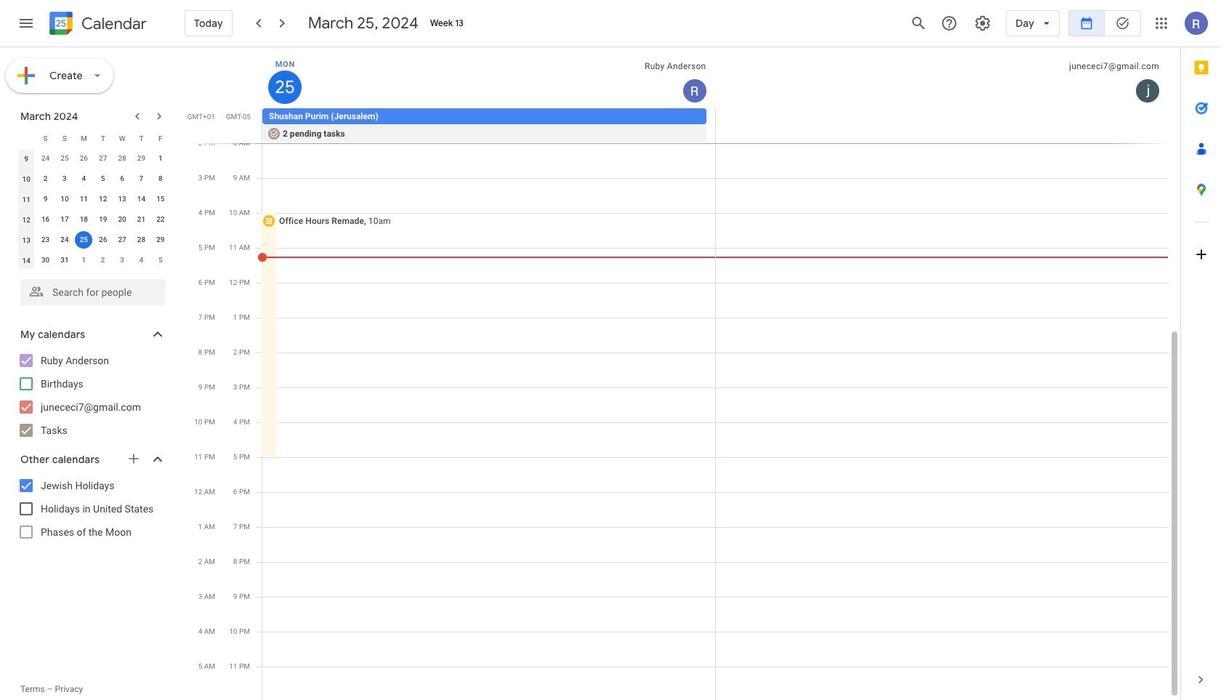 Task type: describe. For each thing, give the bounding box(es) containing it.
10 element
[[56, 191, 73, 208]]

heading inside calendar element
[[79, 15, 147, 32]]

16 element
[[37, 211, 54, 228]]

april 5 element
[[152, 252, 169, 269]]

25, today element
[[75, 231, 93, 249]]

7 element
[[133, 170, 150, 188]]

1 horizontal spatial column header
[[262, 47, 716, 108]]

22 element
[[152, 211, 169, 228]]

february 25 element
[[56, 150, 73, 167]]

6 element
[[113, 170, 131, 188]]

Search for people text field
[[29, 279, 157, 305]]

31 element
[[56, 252, 73, 269]]

1 element
[[152, 150, 169, 167]]

17 element
[[56, 211, 73, 228]]

12 element
[[94, 191, 112, 208]]

february 27 element
[[94, 150, 112, 167]]

11 element
[[75, 191, 93, 208]]

28 element
[[133, 231, 150, 249]]

9 element
[[37, 191, 54, 208]]

my calendars list
[[3, 349, 180, 442]]

april 3 element
[[113, 252, 131, 269]]

4 element
[[75, 170, 93, 188]]

settings menu image
[[975, 15, 992, 32]]

3 element
[[56, 170, 73, 188]]

column header inside march 2024 grid
[[17, 128, 36, 148]]

15 element
[[152, 191, 169, 208]]

february 29 element
[[133, 150, 150, 167]]

0 vertical spatial cell
[[262, 108, 716, 143]]

monday, march 25, today element
[[268, 71, 302, 104]]

cell inside row group
[[74, 230, 93, 250]]

18 element
[[75, 211, 93, 228]]

add other calendars image
[[127, 452, 141, 466]]



Task type: locate. For each thing, give the bounding box(es) containing it.
13 element
[[113, 191, 131, 208]]

column header
[[262, 47, 716, 108], [17, 128, 36, 148]]

february 26 element
[[75, 150, 93, 167]]

24 element
[[56, 231, 73, 249]]

26 element
[[94, 231, 112, 249]]

heading
[[79, 15, 147, 32]]

other calendars list
[[3, 474, 180, 544]]

cell
[[262, 108, 716, 143], [74, 230, 93, 250]]

30 element
[[37, 252, 54, 269]]

8 element
[[152, 170, 169, 188]]

0 horizontal spatial cell
[[74, 230, 93, 250]]

row group inside march 2024 grid
[[17, 148, 170, 270]]

19 element
[[94, 211, 112, 228]]

tab list
[[1182, 47, 1222, 660]]

1 vertical spatial column header
[[17, 128, 36, 148]]

row group
[[17, 148, 170, 270]]

0 horizontal spatial column header
[[17, 128, 36, 148]]

row
[[256, 108, 1181, 143], [17, 128, 170, 148], [17, 148, 170, 169], [17, 169, 170, 189], [17, 189, 170, 209], [17, 209, 170, 230], [17, 230, 170, 250], [17, 250, 170, 270]]

20 element
[[113, 211, 131, 228]]

february 28 element
[[113, 150, 131, 167]]

14 element
[[133, 191, 150, 208]]

27 element
[[113, 231, 131, 249]]

21 element
[[133, 211, 150, 228]]

1 horizontal spatial cell
[[262, 108, 716, 143]]

2 element
[[37, 170, 54, 188]]

february 24 element
[[37, 150, 54, 167]]

april 2 element
[[94, 252, 112, 269]]

0 vertical spatial column header
[[262, 47, 716, 108]]

29 element
[[152, 231, 169, 249]]

april 4 element
[[133, 252, 150, 269]]

1 vertical spatial cell
[[74, 230, 93, 250]]

main drawer image
[[17, 15, 35, 32]]

april 1 element
[[75, 252, 93, 269]]

5 element
[[94, 170, 112, 188]]

calendar element
[[47, 9, 147, 41]]

march 2024 grid
[[14, 128, 170, 270]]

None search field
[[0, 273, 180, 305]]

23 element
[[37, 231, 54, 249]]

grid
[[186, 47, 1181, 700]]



Task type: vqa. For each thing, say whether or not it's contained in the screenshot.
The February 29 element
yes



